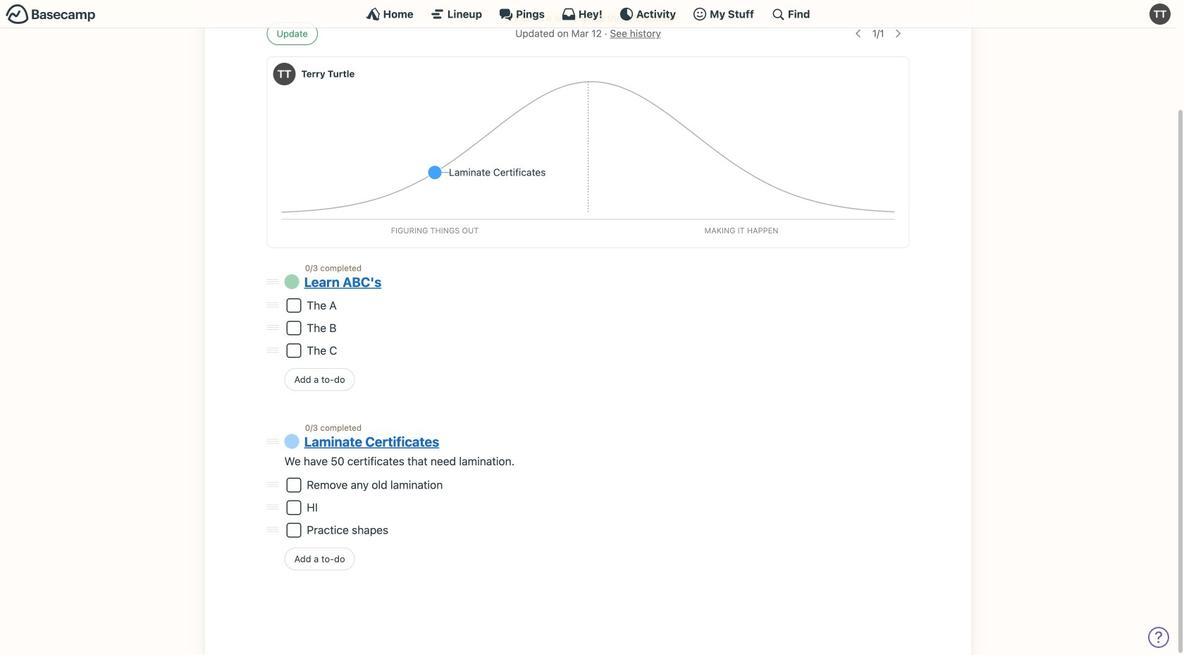 Task type: vqa. For each thing, say whether or not it's contained in the screenshot.
"Jer Mill" icon
no



Task type: describe. For each thing, give the bounding box(es) containing it.
switch accounts image
[[6, 4, 96, 25]]

terry turtle image
[[1150, 4, 1171, 25]]

main element
[[0, 0, 1177, 28]]

on mar 12 element
[[558, 27, 602, 39]]

terry turtle image
[[273, 63, 296, 85]]



Task type: locate. For each thing, give the bounding box(es) containing it.
keyboard shortcut: ⌘ + / image
[[771, 7, 785, 21]]



